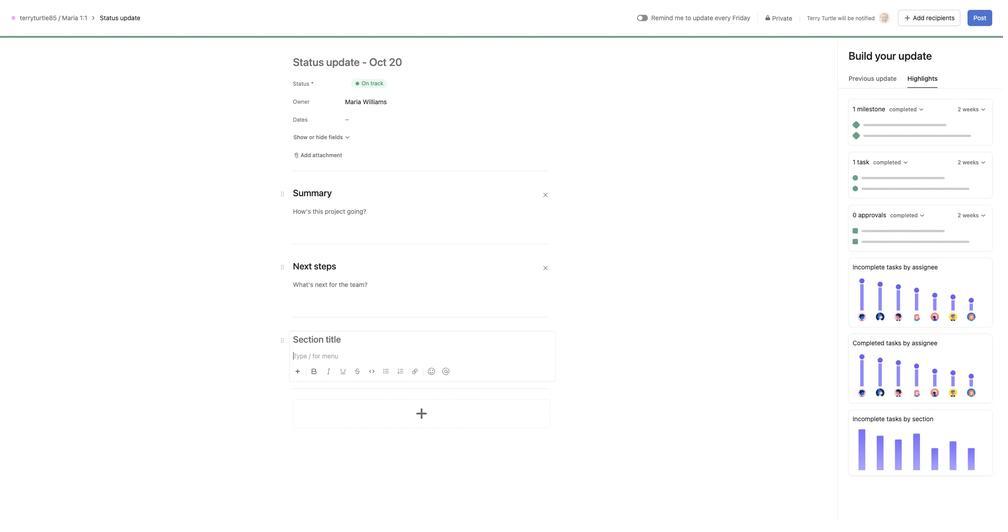 Task type: vqa. For each thing, say whether or not it's contained in the screenshot.
Mark complete image in '[Example] Evaluate new email marketing platform' cell's Task name text field
no



Task type: locate. For each thing, give the bounding box(es) containing it.
2 vertical spatial 2
[[958, 212, 962, 219]]

2 1 from the top
[[853, 158, 856, 166]]

—
[[345, 117, 349, 122]]

0 vertical spatial incomplete
[[853, 263, 886, 271]]

1 vertical spatial weeks
[[963, 159, 980, 166]]

completed
[[853, 339, 885, 347]]

0 vertical spatial 1
[[853, 105, 856, 113]]

status for status update
[[100, 14, 119, 22]]

1 topic type field for remember to add discussion topics for the next meeting cell from the top
[[395, 257, 449, 273]]

1 vertical spatial williams
[[469, 310, 490, 317]]

2 vertical spatial weeks
[[963, 212, 980, 219]]

bulleted list image
[[384, 369, 389, 374]]

1 vertical spatial status
[[293, 80, 310, 87]]

1 horizontal spatial williams
[[469, 310, 490, 317]]

maria right the /
[[62, 14, 78, 22]]

1 vertical spatial assignee
[[913, 339, 938, 347]]

/
[[59, 14, 60, 22]]

2 for 0 approvals
[[958, 212, 962, 219]]

1 vertical spatial completed
[[874, 159, 902, 166]]

2 weeks
[[958, 106, 980, 113], [958, 159, 980, 166], [958, 212, 980, 219]]

update
[[120, 14, 141, 22], [693, 14, 714, 22], [877, 75, 897, 82]]

remove from starred image
[[283, 35, 290, 42]]

remember to add discussion topics for the next meeting cell up if not already scheduled, set up a recurring 1:1 meeting in your calendar text box
[[108, 257, 396, 273]]

completed button for 1 milestone
[[888, 103, 927, 116]]

completed button
[[888, 103, 927, 116], [872, 156, 911, 169], [889, 209, 928, 222]]

add
[[932, 7, 943, 14], [914, 14, 925, 22], [301, 152, 311, 159]]

completed for 1 task
[[874, 159, 902, 166]]

If not already scheduled, set up a recurring 1:1 meeting in your calendar text field
[[142, 277, 353, 286]]

williams down creator for learn more about how to run effective 1:1s cell in the bottom of the page
[[469, 310, 490, 317]]

maria inside header fyis tree grid
[[453, 310, 467, 317]]

add for add recipients
[[914, 14, 925, 22]]

1 vertical spatial maria
[[345, 98, 361, 105]]

0 horizontal spatial maria
[[62, 14, 78, 22]]

incomplete tasks by section
[[853, 415, 934, 423]]

maria down creator for learn more about how to run effective 1:1s cell in the bottom of the page
[[453, 310, 467, 317]]

update right to
[[693, 14, 714, 22]]

0 vertical spatial assignee
[[913, 263, 939, 271]]

tt
[[882, 14, 889, 21], [146, 34, 155, 42]]

2 vertical spatial 2 weeks button
[[956, 209, 989, 222]]

code image
[[369, 369, 375, 374]]

by
[[904, 263, 911, 271], [904, 339, 911, 347], [904, 415, 911, 423]]

row
[[108, 93, 1004, 109], [119, 109, 993, 110], [108, 134, 1004, 151], [108, 151, 1004, 167], [108, 183, 1004, 200], [108, 199, 1004, 216], [108, 215, 1004, 232], [108, 257, 1004, 273], [108, 273, 1004, 289], [108, 289, 1004, 306], [108, 305, 1004, 322], [108, 321, 1004, 338], [108, 363, 1004, 380]]

maria up — at the top left of page
[[345, 98, 361, 105]]

topic type field for learn more about how to run effective 1:1s cell
[[395, 289, 449, 306]]

remember to add discussion topics for the next meeting cell
[[108, 257, 396, 273], [108, 305, 396, 322]]

maria
[[62, 14, 78, 22], [345, 98, 361, 105], [453, 310, 467, 317]]

tasks
[[887, 263, 903, 271], [887, 339, 902, 347], [887, 415, 903, 423]]

underline image
[[340, 369, 346, 374]]

by for completed tasks by assignee
[[904, 339, 911, 347]]

0 vertical spatial topic type field for remember to add discussion topics for the next meeting cell
[[395, 257, 449, 273]]

task
[[858, 158, 870, 166]]

completed right task
[[874, 159, 902, 166]]

2 vertical spatial by
[[904, 415, 911, 423]]

0 vertical spatial completed button
[[888, 103, 927, 116]]

update down build your update
[[877, 75, 897, 82]]

remove section image
[[543, 192, 548, 198]]

1 1 from the top
[[853, 105, 856, 113]]

home link
[[5, 27, 102, 42]]

to
[[686, 14, 692, 22]]

creation date for star this project cell
[[511, 134, 574, 151]]

2 horizontal spatial update
[[877, 75, 897, 82]]

2 vertical spatial completed button
[[889, 209, 928, 222]]

2 2 weeks from the top
[[958, 159, 980, 166]]

1 incomplete from the top
[[853, 263, 886, 271]]

list box
[[396, 4, 612, 18]]

terryturtle85
[[20, 14, 57, 22]]

new milestone cell
[[108, 151, 396, 167]]

tab list containing previous update
[[839, 74, 1004, 89]]

completed button right task
[[872, 156, 911, 169]]

0 vertical spatial 2 weeks
[[958, 106, 980, 113]]

add report section image
[[415, 407, 429, 421]]

update up the mw
[[120, 14, 141, 22]]

williams down track
[[363, 98, 387, 105]]

3 2 from the top
[[958, 212, 962, 219]]

3 weeks from the top
[[963, 212, 980, 219]]

weeks for task
[[963, 159, 980, 166]]

2 topic type field for remember to add discussion topics for the next meeting cell from the top
[[395, 305, 449, 322]]

section
[[913, 415, 934, 423]]

header next meeting tree grid
[[108, 134, 1004, 232]]

2 weeks for approvals
[[958, 212, 980, 219]]

1 2 from the top
[[958, 106, 962, 113]]

creation date for is there anything we should be doing differently? cell
[[511, 199, 574, 216]]

2 horizontal spatial add
[[932, 7, 943, 14]]

1 vertical spatial 2
[[958, 159, 962, 166]]

calendar
[[292, 56, 318, 64]]

0 vertical spatial by
[[904, 263, 911, 271]]

toolbar
[[291, 361, 556, 378]]

Remember to add discussion topics for the next meeting text field
[[142, 309, 310, 318]]

remember to add discussion topics for the next meeting cell down if not already scheduled, set up a recurring 1:1 meeting in your calendar cell
[[108, 305, 396, 322]]

3 2 weeks from the top
[[958, 212, 980, 219]]

1 left task
[[853, 158, 856, 166]]

2 vertical spatial tasks
[[887, 415, 903, 423]]

1 vertical spatial tt
[[146, 34, 155, 42]]

your update
[[876, 49, 933, 62]]

or
[[309, 134, 315, 141]]

completed right approvals
[[891, 212, 919, 219]]

maria williams
[[345, 98, 387, 105], [453, 310, 490, 317]]

0 horizontal spatial add
[[301, 152, 311, 159]]

3 2 weeks button from the top
[[956, 209, 989, 222]]

creator for remember to add discussion topics for the next meeting cell
[[449, 257, 512, 273]]

2 horizontal spatial maria
[[453, 310, 467, 317]]

topic type field for remember to add discussion topics for the next meeting cell for second the remember to add discussion topics for the next meeting cell from the bottom
[[395, 257, 449, 273]]

show or hide fields button
[[290, 131, 354, 144]]

1 vertical spatial maria williams
[[453, 310, 490, 317]]

maria williams inside row
[[453, 310, 490, 317]]

1 horizontal spatial add
[[914, 14, 925, 22]]

1 vertical spatial topic type field for remember to add discussion topics for the next meeting cell
[[395, 305, 449, 322]]

tt inside button
[[882, 14, 889, 21]]

1:1
[[80, 14, 87, 22]]

emoji image
[[428, 368, 435, 375]]

post
[[974, 14, 987, 22]]

every
[[715, 14, 731, 22]]

creator for do you have any project updates? cell
[[449, 183, 512, 200]]

0 vertical spatial weeks
[[963, 106, 980, 113]]

1 vertical spatial completed button
[[872, 156, 911, 169]]

2
[[958, 106, 962, 113], [958, 159, 962, 166], [958, 212, 962, 219]]

will
[[839, 15, 847, 21]]

0 horizontal spatial status
[[100, 14, 119, 22]]

1 vertical spatial incomplete
[[853, 415, 886, 423]]

add for add attachment
[[301, 152, 311, 159]]

topic type field for is there anything we should be doing differently? cell
[[395, 199, 449, 216]]

milestone
[[858, 105, 886, 113]]

status right 1:1
[[100, 14, 119, 22]]

italics image
[[326, 369, 331, 374]]

on
[[362, 80, 369, 87]]

calendar link
[[284, 55, 318, 65]]

1 vertical spatial 2 weeks button
[[956, 156, 989, 169]]

completed button for 1 task
[[872, 156, 911, 169]]

williams
[[363, 98, 387, 105], [469, 310, 490, 317]]

tasks for incomplete tasks by section
[[887, 415, 903, 423]]

0 vertical spatial maria williams
[[345, 98, 387, 105]]

creation date for if not already scheduled, set up a recurring 1:1 meeting in your calendar cell
[[511, 273, 574, 289]]

add inside dropdown button
[[301, 152, 311, 159]]

1
[[853, 105, 856, 113], [853, 158, 856, 166]]

completed button right approvals
[[889, 209, 928, 222]]

add recipients
[[914, 14, 955, 22]]

1 remember to add discussion topics for the next meeting cell from the top
[[108, 257, 396, 273]]

tt button
[[876, 12, 892, 24]]

1 2 weeks from the top
[[958, 106, 980, 113]]

0 vertical spatial williams
[[363, 98, 387, 105]]

0 vertical spatial status
[[100, 14, 119, 22]]

Title of update text field
[[293, 52, 563, 72]]

dashboard
[[382, 56, 415, 64]]

trial
[[913, 7, 923, 14]]

topic type field for remember to add discussion topics for the next meeting cell down topic type field for if not already scheduled, set up a recurring 1:1 meeting in your calendar cell
[[395, 305, 449, 322]]

tab list
[[839, 74, 1004, 89]]

remove section image
[[543, 266, 548, 271]]

2 vertical spatial 2 weeks
[[958, 212, 980, 219]]

weeks
[[963, 106, 980, 113], [963, 159, 980, 166], [963, 212, 980, 219]]

1 vertical spatial remember to add discussion topics for the next meeting cell
[[108, 305, 396, 322]]

2 2 weeks button from the top
[[956, 156, 989, 169]]

creator for new milestone cell
[[449, 151, 512, 167]]

2 vertical spatial maria
[[453, 310, 467, 317]]

completed for 0 approvals
[[891, 212, 919, 219]]

maria williams down on
[[345, 98, 387, 105]]

1 horizontal spatial maria williams
[[453, 310, 490, 317]]

1 vertical spatial 2 weeks
[[958, 159, 980, 166]]

tasks for completed tasks by assignee
[[887, 339, 902, 347]]

friday
[[733, 14, 751, 22]]

assignee
[[913, 263, 939, 271], [913, 339, 938, 347]]

weeks for milestone
[[963, 106, 980, 113]]

2 vertical spatial completed
[[891, 212, 919, 219]]

topic type field for remember to add discussion topics for the next meeting cell up topic type field for learn more about how to run effective 1:1s cell
[[395, 257, 449, 273]]

0 horizontal spatial tt
[[146, 34, 155, 42]]

status
[[100, 14, 119, 22], [293, 80, 310, 87]]

completed
[[890, 106, 918, 113], [874, 159, 902, 166], [891, 212, 919, 219]]

creator for is there anything we should be doing differently? cell
[[449, 199, 512, 216]]

0 vertical spatial 2 weeks button
[[956, 103, 989, 116]]

1 horizontal spatial tt
[[882, 14, 889, 21]]

2 2 from the top
[[958, 159, 962, 166]]

0 vertical spatial remember to add discussion topics for the next meeting cell
[[108, 257, 396, 273]]

status *
[[293, 80, 314, 87]]

highlights
[[908, 75, 938, 82]]

tt right the mw
[[146, 34, 155, 42]]

dates
[[293, 116, 308, 123]]

1 2 weeks button from the top
[[956, 103, 989, 116]]

2 weeks from the top
[[963, 159, 980, 166]]

previous
[[849, 75, 875, 82]]

1 horizontal spatial status
[[293, 80, 310, 87]]

add recipients button
[[899, 10, 961, 26]]

remind me to update every friday
[[652, 14, 751, 22]]

1 vertical spatial 1
[[853, 158, 856, 166]]

incomplete
[[853, 263, 886, 271], [853, 415, 886, 423]]

topic type field for remember to add discussion topics for the next meeting cell for 2nd the remember to add discussion topics for the next meeting cell
[[395, 305, 449, 322]]

1 left milestone in the right of the page
[[853, 105, 856, 113]]

billing
[[944, 7, 959, 14]]

None text field
[[167, 30, 266, 46]]

2 weeks button
[[956, 103, 989, 116], [956, 156, 989, 169], [956, 209, 989, 222]]

1 vertical spatial by
[[904, 339, 911, 347]]

williams inside row
[[469, 310, 490, 317]]

0 vertical spatial 2
[[958, 106, 962, 113]]

tt down days
[[882, 14, 889, 21]]

1 task
[[853, 158, 872, 166]]

completed button down highlights
[[888, 103, 927, 116]]

left
[[897, 7, 906, 14]]

topic type field for remember to add discussion topics for the next meeting cell
[[395, 257, 449, 273], [395, 305, 449, 322]]

completed for 1 milestone
[[890, 106, 918, 113]]

maria williams down creator for learn more about how to run effective 1:1s cell in the bottom of the page
[[453, 310, 490, 317]]

weeks for approvals
[[963, 212, 980, 219]]

0 horizontal spatial williams
[[363, 98, 387, 105]]

2 incomplete from the top
[[853, 415, 886, 423]]

1 vertical spatial tasks
[[887, 339, 902, 347]]

0 vertical spatial tasks
[[887, 263, 903, 271]]

by for incomplete tasks by assignee
[[904, 263, 911, 271]]

status left *
[[293, 80, 310, 87]]

me
[[675, 14, 684, 22]]

insert an object image
[[295, 369, 300, 374]]

0 horizontal spatial update
[[120, 14, 141, 22]]

update inside tab list
[[877, 75, 897, 82]]

show
[[294, 134, 308, 141]]

approvals
[[859, 211, 887, 219]]

1 weeks from the top
[[963, 106, 980, 113]]

1 horizontal spatial update
[[693, 14, 714, 22]]

2 for 1 milestone
[[958, 106, 962, 113]]

is there anything we should be doing differently? cell
[[108, 199, 396, 216]]

0 vertical spatial completed
[[890, 106, 918, 113]]

do you have any project updates? cell
[[108, 183, 396, 200]]

completed right milestone in the right of the page
[[890, 106, 918, 113]]

cell
[[574, 134, 637, 151], [636, 134, 699, 151], [636, 167, 699, 183], [574, 257, 637, 273], [636, 257, 699, 273], [574, 273, 637, 289], [636, 273, 699, 289], [574, 289, 637, 306], [574, 305, 637, 322], [636, 305, 699, 322]]

0 vertical spatial tt
[[882, 14, 889, 21]]



Task type: describe. For each thing, give the bounding box(es) containing it.
bold image
[[312, 369, 317, 374]]

notified
[[856, 15, 876, 21]]

build
[[849, 49, 873, 62]]

owner
[[293, 98, 310, 105]]

add for add billing info
[[932, 7, 943, 14]]

add attachment button
[[290, 149, 347, 162]]

creator for learn more about how to run effective 1:1s cell
[[449, 289, 512, 306]]

terryturtle85 / maria 1:1
[[20, 14, 87, 22]]

29 days left in trial
[[876, 7, 923, 14]]

0 vertical spatial maria
[[62, 14, 78, 22]]

add billing info button
[[928, 4, 974, 17]]

add attachment
[[301, 152, 342, 159]]

1 horizontal spatial maria
[[345, 98, 361, 105]]

topic type field for do you have any project updates? cell
[[395, 183, 449, 200]]

if not already scheduled, set up a recurring 1:1 meeting in your calendar cell
[[108, 273, 396, 289]]

creator for star this project cell
[[449, 134, 512, 151]]

private
[[773, 14, 793, 22]]

attachment
[[313, 152, 342, 159]]

hide
[[316, 134, 327, 141]]

2 weeks for task
[[958, 159, 980, 166]]

29
[[876, 7, 883, 14]]

topic type field for new milestone cell
[[395, 151, 449, 167]]

show or hide fields
[[294, 134, 343, 141]]

terryturtle85 / maria 1:1 link
[[20, 14, 87, 22]]

workflow
[[336, 56, 364, 64]]

*
[[311, 80, 314, 87]]

add billing info
[[932, 7, 970, 14]]

2 remember to add discussion topics for the next meeting cell from the top
[[108, 305, 396, 322]]

numbered list image
[[398, 369, 403, 374]]

be
[[848, 15, 855, 21]]

update for status update
[[120, 14, 141, 22]]

1 for milestone
[[853, 105, 856, 113]]

assignee for completed tasks by assignee
[[913, 339, 938, 347]]

hide sidebar image
[[12, 7, 19, 14]]

0
[[853, 211, 857, 219]]

mw
[[124, 34, 137, 42]]

days
[[884, 7, 896, 14]]

info
[[961, 7, 970, 14]]

status update
[[100, 14, 141, 22]]

header fyis tree grid
[[108, 257, 1004, 338]]

previous update
[[849, 75, 897, 82]]

incomplete for incomplete tasks by assignee
[[853, 263, 886, 271]]

assignee for incomplete tasks by assignee
[[913, 263, 939, 271]]

on track button
[[345, 75, 393, 92]]

topic type field for if not already scheduled, set up a recurring 1:1 meeting in your calendar cell
[[395, 273, 449, 289]]

build your update
[[849, 49, 933, 62]]

2 weeks button for milestone
[[956, 103, 989, 116]]

in
[[907, 7, 912, 14]]

2 weeks button for approvals
[[956, 209, 989, 222]]

Section title text field
[[293, 260, 336, 273]]

2 weeks button for task
[[956, 156, 989, 169]]

creation date for learn more about how to run effective 1:1s cell
[[511, 289, 574, 306]]

tasks for incomplete tasks by assignee
[[887, 263, 903, 271]]

remind me to update every friday switch
[[637, 15, 648, 21]]

Section title text field
[[293, 187, 332, 200]]

creation date for new milestone cell
[[511, 151, 574, 167]]

Section title text field
[[293, 333, 341, 346]]

post button
[[968, 10, 993, 26]]

1 for task
[[853, 158, 856, 166]]

completed button for 0 approvals
[[889, 209, 928, 222]]

0 approvals
[[853, 211, 889, 219]]

creator for if not already scheduled, set up a recurring 1:1 meeting in your calendar cell
[[449, 273, 512, 289]]

incomplete for incomplete tasks by section
[[853, 415, 886, 423]]

2 weeks for milestone
[[958, 106, 980, 113]]

status for status *
[[293, 80, 310, 87]]

turtle
[[822, 15, 837, 21]]

remind
[[652, 14, 674, 22]]

terry turtle will be notified
[[808, 15, 876, 21]]

update for previous update
[[877, 75, 897, 82]]

recipients
[[927, 14, 955, 22]]

topic type field for star this project cell
[[395, 134, 449, 151]]

track
[[371, 80, 384, 87]]

by for incomplete tasks by section
[[904, 415, 911, 423]]

Remember to add discussion topics for the next meeting text field
[[142, 260, 310, 269]]

home
[[23, 31, 41, 38]]

link image
[[412, 369, 418, 374]]

yesterday
[[515, 310, 540, 317]]

2 for 1 task
[[958, 159, 962, 166]]

0 horizontal spatial maria williams
[[345, 98, 387, 105]]

terry
[[808, 15, 821, 21]]

on track
[[362, 80, 384, 87]]

1 milestone
[[853, 105, 888, 113]]

strikethrough image
[[355, 369, 360, 374]]

incomplete tasks by assignee
[[853, 263, 939, 271]]

row containing maria williams
[[108, 305, 1004, 322]]

star this project cell
[[108, 134, 396, 151]]

fields
[[329, 134, 343, 141]]

workflow link
[[329, 55, 364, 65]]

at mention image
[[442, 368, 450, 375]]

completed tasks by assignee
[[853, 339, 938, 347]]

dashboard link
[[375, 55, 415, 65]]



